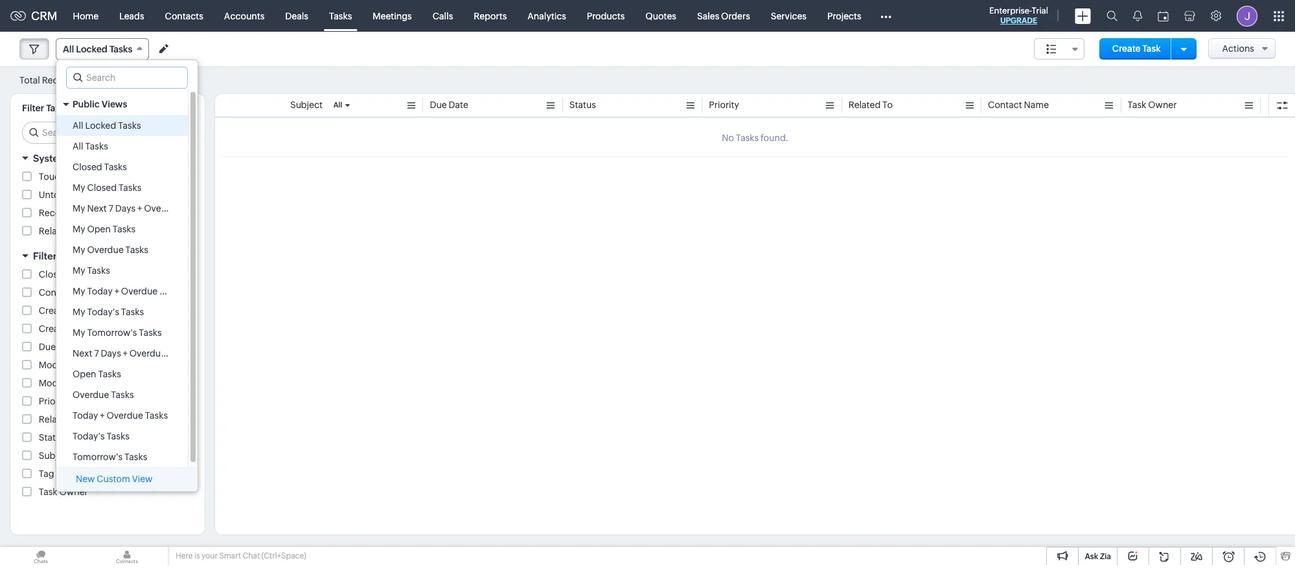 Task type: locate. For each thing, give the bounding box(es) containing it.
time down "fields"
[[70, 270, 91, 280]]

0 vertical spatial filter
[[22, 103, 44, 113]]

0
[[78, 75, 84, 85]]

1 horizontal spatial due date
[[430, 100, 468, 110]]

my down related records action
[[73, 245, 85, 255]]

records down closed tasks
[[88, 190, 123, 200]]

create
[[1112, 43, 1141, 54]]

1 vertical spatial by
[[74, 306, 85, 316]]

contacts image
[[86, 547, 168, 566]]

1 vertical spatial action
[[109, 226, 137, 236]]

1 horizontal spatial owner
[[1148, 100, 1177, 110]]

1 modified from the top
[[39, 360, 77, 371]]

today up today's tasks
[[73, 411, 98, 421]]

tasks inside 'link'
[[329, 11, 352, 21]]

my inside my closed tasks option
[[73, 183, 85, 193]]

created down created by at the bottom of the page
[[39, 324, 73, 334]]

5 my from the top
[[73, 266, 85, 276]]

upgrade
[[1000, 16, 1037, 25]]

1 horizontal spatial task owner
[[1128, 100, 1177, 110]]

1 vertical spatial locked
[[85, 121, 116, 131]]

owner down create task button
[[1148, 100, 1177, 110]]

by inside "dropdown button"
[[59, 251, 71, 262]]

created time
[[39, 324, 95, 334]]

task owner down tag
[[39, 487, 88, 498]]

next inside option
[[73, 349, 92, 359]]

my
[[73, 183, 85, 193], [73, 203, 85, 214], [73, 224, 85, 235], [73, 245, 85, 255], [73, 266, 85, 276], [73, 286, 85, 297], [73, 307, 85, 317], [73, 328, 85, 338]]

projects
[[827, 11, 861, 21]]

7 my from the top
[[73, 307, 85, 317]]

my down touched records
[[73, 183, 85, 193]]

next 7 days + overdue tasks
[[73, 349, 191, 359]]

1 horizontal spatial related to
[[849, 100, 893, 110]]

deals
[[285, 11, 308, 21]]

1 horizontal spatial action
[[109, 226, 137, 236]]

status
[[569, 100, 596, 110], [39, 433, 65, 443]]

overdue up open tasks option on the bottom left of page
[[129, 349, 166, 359]]

1 vertical spatial 7
[[94, 349, 99, 359]]

filter inside "dropdown button"
[[33, 251, 57, 262]]

my tomorrow's tasks option
[[56, 323, 188, 343]]

next up modified by
[[73, 349, 92, 359]]

today's up tomorrow's tasks
[[73, 432, 105, 442]]

created
[[39, 306, 73, 316], [39, 324, 73, 334]]

task owner
[[1128, 100, 1177, 110], [39, 487, 88, 498]]

contacts
[[165, 11, 203, 21]]

closed down all tasks
[[73, 162, 102, 172]]

locked up 0
[[76, 44, 107, 54]]

all locked tasks
[[63, 44, 132, 54], [73, 121, 141, 131]]

action up 'my overdue tasks' option
[[109, 226, 137, 236]]

days down my closed tasks option
[[115, 203, 136, 214]]

closed tasks
[[73, 162, 127, 172]]

1 vertical spatial modified
[[39, 378, 77, 389]]

tasks
[[329, 11, 352, 21], [109, 44, 132, 54], [46, 103, 69, 113], [118, 121, 141, 131], [85, 141, 108, 152], [104, 162, 127, 172], [118, 183, 141, 193], [182, 203, 205, 214], [113, 224, 136, 235], [125, 245, 148, 255], [87, 266, 110, 276], [159, 286, 182, 297], [121, 307, 144, 317], [139, 328, 162, 338], [168, 349, 191, 359], [98, 369, 121, 380], [111, 390, 134, 400], [145, 411, 168, 421], [107, 432, 129, 442], [124, 452, 147, 463]]

orders
[[721, 11, 750, 21]]

task down tag
[[39, 487, 57, 498]]

6 my from the top
[[73, 286, 85, 297]]

2 vertical spatial by
[[78, 360, 89, 371]]

time
[[70, 270, 91, 280], [74, 324, 95, 334], [78, 378, 99, 389]]

1 vertical spatial priority
[[39, 397, 69, 407]]

calendar image
[[1158, 11, 1169, 21]]

0 vertical spatial next
[[87, 203, 107, 214]]

services
[[771, 11, 807, 21]]

2 modified from the top
[[39, 378, 77, 389]]

0 vertical spatial due date
[[430, 100, 468, 110]]

tomorrow's down today's tasks
[[73, 452, 123, 463]]

1 vertical spatial related to
[[39, 415, 83, 425]]

1 horizontal spatial priority
[[709, 100, 739, 110]]

closed down closed tasks
[[87, 183, 117, 193]]

1 horizontal spatial contact name
[[988, 100, 1049, 110]]

2 my from the top
[[73, 203, 85, 214]]

overdue
[[144, 203, 180, 214], [87, 245, 124, 255], [121, 286, 158, 297], [129, 349, 166, 359], [73, 390, 109, 400], [107, 411, 143, 421]]

1 horizontal spatial contact
[[988, 100, 1022, 110]]

signals image
[[1133, 10, 1142, 21]]

your
[[202, 552, 218, 561]]

0 vertical spatial all locked tasks
[[63, 44, 132, 54]]

contacts link
[[155, 0, 214, 31]]

my inside my open tasks "option"
[[73, 224, 85, 235]]

2 vertical spatial closed
[[39, 270, 68, 280]]

locked down "public views"
[[85, 121, 116, 131]]

my today's tasks
[[73, 307, 144, 317]]

0 vertical spatial time
[[70, 270, 91, 280]]

0 vertical spatial subject
[[290, 100, 323, 110]]

my up created time
[[73, 307, 85, 317]]

tomorrow's
[[87, 328, 137, 338], [73, 452, 123, 463]]

overdue down my open tasks
[[87, 245, 124, 255]]

2 created from the top
[[39, 324, 73, 334]]

create menu element
[[1067, 0, 1099, 31]]

action
[[71, 208, 99, 218], [109, 226, 137, 236]]

tomorrow's down my today's tasks
[[87, 328, 137, 338]]

days down my tomorrow's tasks
[[101, 349, 121, 359]]

1 vertical spatial due date
[[39, 342, 77, 352]]

0 horizontal spatial owner
[[59, 487, 88, 498]]

0 vertical spatial modified
[[39, 360, 77, 371]]

0 horizontal spatial related to
[[39, 415, 83, 425]]

7 down the my closed tasks
[[109, 203, 113, 214]]

0 vertical spatial task
[[1143, 43, 1161, 54]]

0 vertical spatial name
[[1024, 100, 1049, 110]]

0 horizontal spatial subject
[[39, 451, 71, 461]]

days
[[115, 203, 136, 214], [101, 349, 121, 359]]

calls link
[[422, 0, 463, 31]]

crm link
[[10, 9, 57, 23]]

chat
[[243, 552, 260, 561]]

products link
[[577, 0, 635, 31]]

1 vertical spatial filter
[[33, 251, 57, 262]]

contact name down size icon
[[988, 100, 1049, 110]]

my tasks option
[[56, 260, 188, 281]]

tasks inside field
[[109, 44, 132, 54]]

open up the overdue tasks
[[73, 369, 96, 380]]

my down created by at the bottom of the page
[[73, 328, 85, 338]]

4 my from the top
[[73, 245, 85, 255]]

1 vertical spatial name
[[75, 288, 100, 298]]

due date
[[430, 100, 468, 110], [39, 342, 77, 352]]

my down "fields"
[[73, 266, 85, 276]]

1 vertical spatial days
[[101, 349, 121, 359]]

0 vertical spatial contact name
[[988, 100, 1049, 110]]

0 horizontal spatial contact
[[39, 288, 73, 298]]

records up "fields"
[[73, 226, 107, 236]]

records left 0
[[42, 75, 77, 85]]

1 vertical spatial closed
[[87, 183, 117, 193]]

time up the overdue tasks
[[78, 378, 99, 389]]

0 vertical spatial by
[[59, 251, 71, 262]]

task right create
[[1143, 43, 1161, 54]]

by up created time
[[74, 306, 85, 316]]

closed inside option
[[73, 162, 102, 172]]

+
[[137, 203, 142, 214], [114, 286, 119, 297], [123, 349, 128, 359], [100, 411, 105, 421]]

all tasks option
[[56, 136, 188, 157]]

0 vertical spatial open
[[87, 224, 111, 235]]

owner down new
[[59, 487, 88, 498]]

total records 0
[[19, 75, 84, 85]]

0 vertical spatial today
[[87, 286, 113, 297]]

modified for modified by
[[39, 360, 77, 371]]

home link
[[63, 0, 109, 31]]

time down my today's tasks
[[74, 324, 95, 334]]

task down create task button
[[1128, 100, 1146, 110]]

records for related
[[73, 226, 107, 236]]

1 created from the top
[[39, 306, 73, 316]]

view
[[132, 474, 153, 485]]

0 vertical spatial 7
[[109, 203, 113, 214]]

to
[[883, 100, 893, 110], [73, 415, 83, 425]]

0 vertical spatial today's
[[87, 307, 119, 317]]

created for created time
[[39, 324, 73, 334]]

filters
[[108, 153, 137, 164]]

time for created time
[[74, 324, 95, 334]]

defined
[[69, 153, 106, 164]]

task owner down create task button
[[1128, 100, 1177, 110]]

my down closed time
[[73, 286, 85, 297]]

created up created time
[[39, 306, 73, 316]]

1 vertical spatial contact
[[39, 288, 73, 298]]

1 vertical spatial status
[[39, 433, 65, 443]]

priority
[[709, 100, 739, 110], [39, 397, 69, 407]]

1 horizontal spatial to
[[883, 100, 893, 110]]

sales orders
[[697, 11, 750, 21]]

1 vertical spatial created
[[39, 324, 73, 334]]

None field
[[1034, 38, 1085, 60]]

signals element
[[1125, 0, 1150, 32]]

all locked tasks down "public views"
[[73, 121, 141, 131]]

my down untouched records
[[73, 203, 85, 214]]

1 vertical spatial open
[[73, 369, 96, 380]]

my inside my tomorrow's tasks option
[[73, 328, 85, 338]]

1 vertical spatial subject
[[39, 451, 71, 461]]

modified up modified time
[[39, 360, 77, 371]]

0 vertical spatial status
[[569, 100, 596, 110]]

tasks inside 'option'
[[121, 307, 144, 317]]

next down untouched records
[[87, 203, 107, 214]]

my down record action
[[73, 224, 85, 235]]

0 horizontal spatial priority
[[39, 397, 69, 407]]

0 vertical spatial date
[[449, 100, 468, 110]]

task
[[1143, 43, 1161, 54], [1128, 100, 1146, 110], [39, 487, 57, 498]]

1 vertical spatial today
[[73, 411, 98, 421]]

8 my from the top
[[73, 328, 85, 338]]

sales
[[697, 11, 719, 21]]

today's tasks
[[73, 432, 129, 442]]

action up related records action
[[71, 208, 99, 218]]

(ctrl+space)
[[261, 552, 306, 561]]

date
[[449, 100, 468, 110], [58, 342, 77, 352]]

0 vertical spatial due
[[430, 100, 447, 110]]

records up the my closed tasks
[[78, 172, 113, 182]]

my inside the my today's tasks 'option'
[[73, 307, 85, 317]]

0 vertical spatial contact
[[988, 100, 1022, 110]]

meetings link
[[362, 0, 422, 31]]

records
[[42, 75, 77, 85], [78, 172, 113, 182], [88, 190, 123, 200], [73, 226, 107, 236]]

records for total
[[42, 75, 77, 85]]

calls
[[433, 11, 453, 21]]

modified down modified by
[[39, 378, 77, 389]]

1 vertical spatial to
[[73, 415, 83, 425]]

days inside option
[[115, 203, 136, 214]]

1 vertical spatial related
[[39, 226, 71, 236]]

quotes
[[646, 11, 676, 21]]

1 vertical spatial all locked tasks
[[73, 121, 141, 131]]

my for my next 7 days + overdue tasks
[[73, 203, 85, 214]]

crm
[[31, 9, 57, 23]]

overdue up the my today's tasks 'option'
[[121, 286, 158, 297]]

by up modified time
[[78, 360, 89, 371]]

modified time
[[39, 378, 99, 389]]

0 vertical spatial locked
[[76, 44, 107, 54]]

0 vertical spatial related to
[[849, 100, 893, 110]]

1 horizontal spatial date
[[449, 100, 468, 110]]

name down my tasks
[[75, 288, 100, 298]]

my inside 'my overdue tasks' option
[[73, 245, 85, 255]]

my inside my tasks option
[[73, 266, 85, 276]]

by up closed time
[[59, 251, 71, 262]]

modified
[[39, 360, 77, 371], [39, 378, 77, 389]]

filter
[[22, 103, 44, 113], [33, 251, 57, 262]]

+ down my closed tasks option
[[137, 203, 142, 214]]

subject
[[290, 100, 323, 110], [39, 451, 71, 461]]

create task
[[1112, 43, 1161, 54]]

days inside option
[[101, 349, 121, 359]]

related to
[[849, 100, 893, 110], [39, 415, 83, 425]]

enterprise-trial upgrade
[[989, 6, 1048, 25]]

1 horizontal spatial 7
[[109, 203, 113, 214]]

chats image
[[0, 547, 82, 566]]

2 vertical spatial time
[[78, 378, 99, 389]]

all locked tasks up 0
[[63, 44, 132, 54]]

0 horizontal spatial action
[[71, 208, 99, 218]]

contact name
[[988, 100, 1049, 110], [39, 288, 100, 298]]

1 vertical spatial next
[[73, 349, 92, 359]]

0 vertical spatial closed
[[73, 162, 102, 172]]

closed
[[73, 162, 102, 172], [87, 183, 117, 193], [39, 270, 68, 280]]

public
[[73, 99, 100, 109]]

0 vertical spatial created
[[39, 306, 73, 316]]

today's inside 'option'
[[87, 307, 119, 317]]

tasks inside "option"
[[113, 224, 136, 235]]

new custom view link
[[56, 468, 198, 492]]

overdue inside option
[[144, 203, 180, 214]]

today + overdue tasks option
[[56, 406, 188, 426]]

today's up my tomorrow's tasks
[[87, 307, 119, 317]]

enterprise-
[[989, 6, 1032, 16]]

0 horizontal spatial to
[[73, 415, 83, 425]]

modified by
[[39, 360, 89, 371]]

7 up open tasks
[[94, 349, 99, 359]]

tomorrow's inside option
[[87, 328, 137, 338]]

all locked tasks inside option
[[73, 121, 141, 131]]

0 vertical spatial days
[[115, 203, 136, 214]]

by
[[59, 251, 71, 262], [74, 306, 85, 316], [78, 360, 89, 371]]

today up my today's tasks
[[87, 286, 113, 297]]

0 horizontal spatial date
[[58, 342, 77, 352]]

all
[[63, 44, 74, 54], [333, 101, 342, 109], [73, 121, 83, 131], [73, 141, 83, 152]]

0 vertical spatial tomorrow's
[[87, 328, 137, 338]]

1 vertical spatial time
[[74, 324, 95, 334]]

accounts
[[224, 11, 265, 21]]

+ up open tasks option on the bottom left of page
[[123, 349, 128, 359]]

2 vertical spatial task
[[39, 487, 57, 498]]

0 horizontal spatial due
[[39, 342, 56, 352]]

closed down filter by fields
[[39, 270, 68, 280]]

related records action
[[39, 226, 137, 236]]

filter down total
[[22, 103, 44, 113]]

open up my overdue tasks
[[87, 224, 111, 235]]

my inside my next 7 days + overdue tasks option
[[73, 203, 85, 214]]

1 vertical spatial contact name
[[39, 288, 100, 298]]

0 horizontal spatial task owner
[[39, 487, 88, 498]]

0 horizontal spatial 7
[[94, 349, 99, 359]]

filter up closed time
[[33, 251, 57, 262]]

my today + overdue tasks
[[73, 286, 182, 297]]

overdue down my closed tasks option
[[144, 203, 180, 214]]

1 horizontal spatial name
[[1024, 100, 1049, 110]]

name down size icon
[[1024, 100, 1049, 110]]

1 my from the top
[[73, 183, 85, 193]]

3 my from the top
[[73, 224, 85, 235]]

here is your smart chat (ctrl+space)
[[176, 552, 306, 561]]

ask zia
[[1085, 553, 1111, 562]]

contact name down closed time
[[39, 288, 100, 298]]

leads
[[119, 11, 144, 21]]

open inside option
[[73, 369, 96, 380]]

owner
[[1148, 100, 1177, 110], [59, 487, 88, 498]]

my next 7 days + overdue tasks
[[73, 203, 205, 214]]

all inside option
[[73, 121, 83, 131]]

tag
[[39, 469, 54, 479]]

7 inside option
[[94, 349, 99, 359]]

1 vertical spatial task
[[1128, 100, 1146, 110]]

0 horizontal spatial due date
[[39, 342, 77, 352]]

records for untouched
[[88, 190, 123, 200]]



Task type: vqa. For each thing, say whether or not it's contained in the screenshot.
LOGO
no



Task type: describe. For each thing, give the bounding box(es) containing it.
all inside field
[[63, 44, 74, 54]]

my today's tasks option
[[56, 302, 188, 323]]

untouched records
[[39, 190, 123, 200]]

projects link
[[817, 0, 872, 31]]

my open tasks
[[73, 224, 136, 235]]

quotes link
[[635, 0, 687, 31]]

deals link
[[275, 0, 319, 31]]

leads link
[[109, 0, 155, 31]]

size image
[[1046, 43, 1057, 55]]

is
[[194, 552, 200, 561]]

fields
[[73, 251, 100, 262]]

closed tasks option
[[56, 157, 188, 178]]

all locked tasks inside field
[[63, 44, 132, 54]]

7 inside option
[[109, 203, 113, 214]]

1 vertical spatial task owner
[[39, 487, 88, 498]]

my for my today's tasks
[[73, 307, 85, 317]]

filter for filter tasks by
[[22, 103, 44, 113]]

my next 7 days + overdue tasks option
[[56, 198, 205, 219]]

views
[[102, 99, 127, 109]]

by for filter
[[59, 251, 71, 262]]

record action
[[39, 208, 99, 218]]

0 vertical spatial task owner
[[1128, 100, 1177, 110]]

system
[[33, 153, 67, 164]]

0 vertical spatial to
[[883, 100, 893, 110]]

records for touched
[[78, 172, 113, 182]]

system defined filters
[[33, 153, 137, 164]]

all tasks
[[73, 141, 108, 152]]

my for my tomorrow's tasks
[[73, 328, 85, 338]]

new
[[76, 474, 95, 485]]

system defined filters button
[[10, 147, 205, 170]]

new custom view
[[76, 474, 153, 485]]

custom
[[97, 474, 130, 485]]

profile element
[[1229, 0, 1265, 31]]

time for closed time
[[70, 270, 91, 280]]

overdue tasks option
[[56, 385, 188, 406]]

next inside option
[[87, 203, 107, 214]]

+ down the overdue tasks
[[100, 411, 105, 421]]

1 vertical spatial tomorrow's
[[73, 452, 123, 463]]

touched records
[[39, 172, 113, 182]]

1 vertical spatial date
[[58, 342, 77, 352]]

1 horizontal spatial subject
[[290, 100, 323, 110]]

analytics
[[528, 11, 566, 21]]

today inside option
[[73, 411, 98, 421]]

1 vertical spatial owner
[[59, 487, 88, 498]]

next 7 days + overdue tasks option
[[56, 343, 191, 364]]

tasks link
[[319, 0, 362, 31]]

total
[[19, 75, 40, 85]]

1 vertical spatial due
[[39, 342, 56, 352]]

+ inside option
[[137, 203, 142, 214]]

0 vertical spatial priority
[[709, 100, 739, 110]]

trial
[[1032, 6, 1048, 16]]

my for my today + overdue tasks
[[73, 286, 85, 297]]

0 vertical spatial action
[[71, 208, 99, 218]]

closed time
[[39, 270, 91, 280]]

overdue tasks
[[73, 390, 134, 400]]

Search text field
[[67, 67, 187, 88]]

all locked tasks option
[[56, 115, 188, 136]]

smart
[[219, 552, 241, 561]]

meetings
[[373, 11, 412, 21]]

analytics link
[[517, 0, 577, 31]]

accounts link
[[214, 0, 275, 31]]

public views region
[[56, 115, 205, 468]]

my closed tasks option
[[56, 178, 188, 198]]

profile image
[[1237, 6, 1258, 26]]

search element
[[1099, 0, 1125, 32]]

2 vertical spatial related
[[39, 415, 71, 425]]

0 vertical spatial owner
[[1148, 100, 1177, 110]]

0 horizontal spatial name
[[75, 288, 100, 298]]

my tomorrow's tasks
[[73, 328, 162, 338]]

record
[[39, 208, 69, 218]]

my for my overdue tasks
[[73, 245, 85, 255]]

by for modified
[[78, 360, 89, 371]]

my tasks
[[73, 266, 110, 276]]

my overdue tasks
[[73, 245, 148, 255]]

my for my tasks
[[73, 266, 85, 276]]

locked inside option
[[85, 121, 116, 131]]

0 horizontal spatial status
[[39, 433, 65, 443]]

created by
[[39, 306, 85, 316]]

Other Modules field
[[872, 6, 900, 26]]

my for my open tasks
[[73, 224, 85, 235]]

filter tasks by
[[22, 103, 82, 113]]

closed inside option
[[87, 183, 117, 193]]

open inside "option"
[[87, 224, 111, 235]]

ask
[[1085, 553, 1098, 562]]

touched
[[39, 172, 76, 182]]

sales orders link
[[687, 0, 761, 31]]

closed for closed time
[[39, 270, 68, 280]]

my for my closed tasks
[[73, 183, 85, 193]]

services link
[[761, 0, 817, 31]]

1 vertical spatial today's
[[73, 432, 105, 442]]

overdue down open tasks
[[73, 390, 109, 400]]

Search text field
[[23, 122, 194, 143]]

closed for closed tasks
[[73, 162, 102, 172]]

actions
[[1222, 43, 1254, 54]]

0 vertical spatial related
[[849, 100, 881, 110]]

search image
[[1107, 10, 1118, 21]]

zia
[[1100, 553, 1111, 562]]

my open tasks option
[[56, 219, 188, 240]]

+ up the my today's tasks 'option'
[[114, 286, 119, 297]]

time for modified time
[[78, 378, 99, 389]]

my closed tasks
[[73, 183, 141, 193]]

tasks inside option
[[118, 183, 141, 193]]

create menu image
[[1075, 8, 1091, 24]]

today + overdue tasks
[[73, 411, 168, 421]]

by
[[71, 103, 82, 113]]

here
[[176, 552, 193, 561]]

products
[[587, 11, 625, 21]]

untouched
[[39, 190, 86, 200]]

1 horizontal spatial status
[[569, 100, 596, 110]]

by for created
[[74, 306, 85, 316]]

task inside button
[[1143, 43, 1161, 54]]

All Locked Tasks field
[[56, 38, 149, 60]]

modified for modified time
[[39, 378, 77, 389]]

0 horizontal spatial contact name
[[39, 288, 100, 298]]

created for created by
[[39, 306, 73, 316]]

filter by fields button
[[10, 245, 205, 268]]

public views
[[73, 99, 127, 109]]

1 horizontal spatial due
[[430, 100, 447, 110]]

all inside option
[[73, 141, 83, 152]]

reports link
[[463, 0, 517, 31]]

overdue down the overdue tasks option
[[107, 411, 143, 421]]

filter for filter by fields
[[33, 251, 57, 262]]

locked inside field
[[76, 44, 107, 54]]

open tasks
[[73, 369, 121, 380]]

home
[[73, 11, 99, 21]]

my overdue tasks option
[[56, 240, 188, 260]]

public views button
[[56, 93, 188, 115]]

tomorrow's tasks
[[73, 452, 147, 463]]

filter by fields
[[33, 251, 100, 262]]

open tasks option
[[56, 364, 188, 385]]

reports
[[474, 11, 507, 21]]



